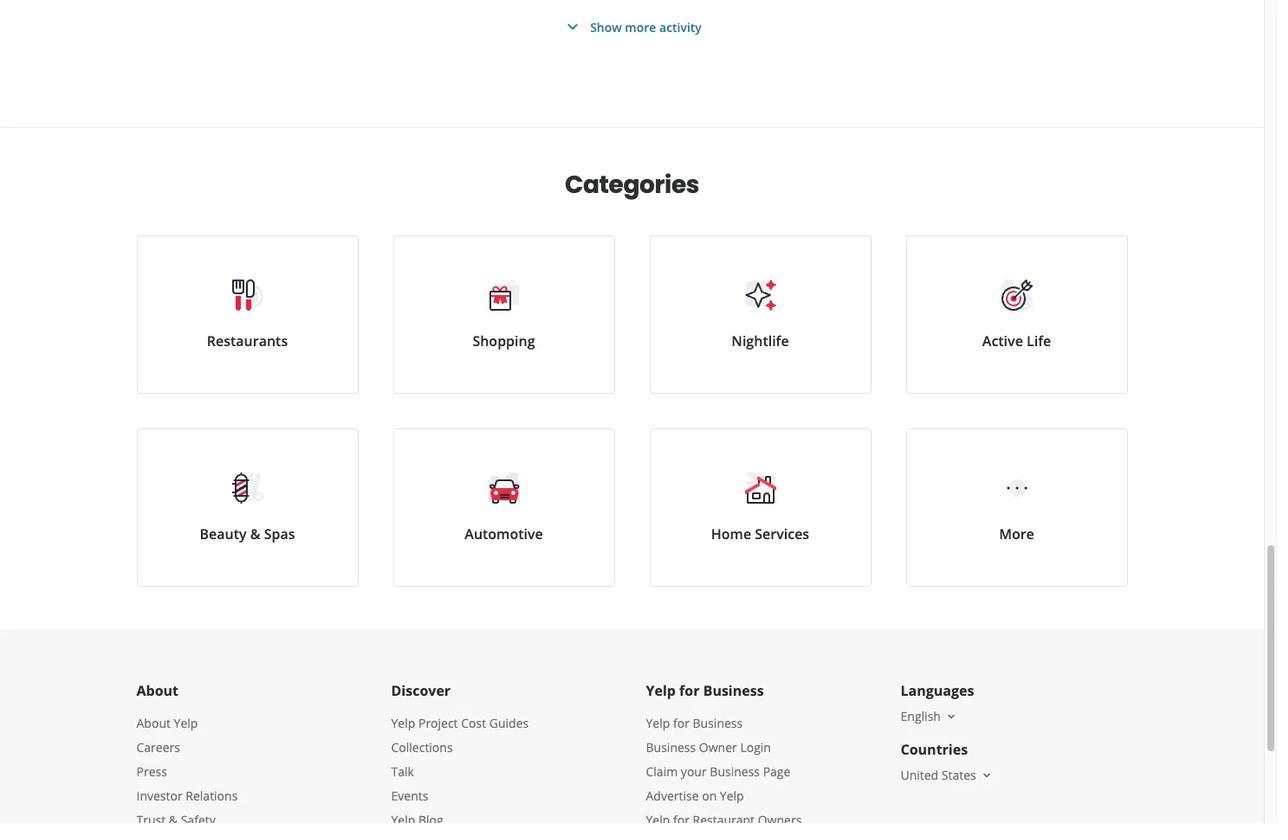 Task type: locate. For each thing, give the bounding box(es) containing it.
yelp up yelp for business link
[[646, 682, 676, 701]]

yelp project cost guides collections talk events
[[391, 716, 529, 805]]

0 vertical spatial about
[[136, 682, 179, 701]]

talk
[[391, 764, 414, 781]]

16 chevron down v2 image
[[980, 769, 994, 783]]

careers
[[136, 740, 180, 756]]

business
[[703, 682, 764, 701], [693, 716, 743, 732], [646, 740, 696, 756], [710, 764, 760, 781]]

yelp
[[646, 682, 676, 701], [174, 716, 198, 732], [391, 716, 415, 732], [646, 716, 670, 732], [720, 788, 744, 805]]

yelp inside "yelp project cost guides collections talk events"
[[391, 716, 415, 732]]

1 vertical spatial about
[[136, 716, 171, 732]]

for up business owner login link
[[673, 716, 690, 732]]

your
[[681, 764, 707, 781]]

yelp inside about yelp careers press investor relations
[[174, 716, 198, 732]]

more
[[999, 525, 1034, 544]]

business up owner
[[693, 716, 743, 732]]

show more activity button
[[562, 16, 702, 37]]

united
[[901, 768, 939, 784]]

languages
[[901, 682, 974, 701]]

home services link
[[649, 429, 871, 587]]

for up yelp for business link
[[679, 682, 700, 701]]

activity
[[659, 19, 702, 35]]

nightlife link
[[649, 236, 871, 394]]

project
[[418, 716, 458, 732]]

about yelp careers press investor relations
[[136, 716, 238, 805]]

about up about yelp link
[[136, 682, 179, 701]]

claim your business page link
[[646, 764, 791, 781]]

english
[[901, 709, 941, 725]]

about up the careers
[[136, 716, 171, 732]]

united states button
[[901, 768, 994, 784]]

owner
[[699, 740, 737, 756]]

spas
[[264, 525, 295, 544]]

page
[[763, 764, 791, 781]]

business up yelp for business link
[[703, 682, 764, 701]]

nightlife
[[732, 332, 789, 351]]

for inside the yelp for business business owner login claim your business page advertise on yelp
[[673, 716, 690, 732]]

24 chevron down v2 image
[[562, 16, 583, 37]]

category navigation section navigation
[[119, 128, 1145, 629]]

investor relations link
[[136, 788, 238, 805]]

yelp up claim
[[646, 716, 670, 732]]

1 about from the top
[[136, 682, 179, 701]]

about inside about yelp careers press investor relations
[[136, 716, 171, 732]]

discover
[[391, 682, 451, 701]]

yelp up collections 'link'
[[391, 716, 415, 732]]

talk link
[[391, 764, 414, 781]]

for
[[679, 682, 700, 701], [673, 716, 690, 732]]

shopping
[[473, 332, 535, 351]]

1 vertical spatial for
[[673, 716, 690, 732]]

business owner login link
[[646, 740, 771, 756]]

more
[[625, 19, 656, 35]]

english button
[[901, 709, 958, 725]]

beauty & spas link
[[136, 429, 358, 587]]

events
[[391, 788, 428, 805]]

beauty
[[200, 525, 247, 544]]

countries
[[901, 741, 968, 760]]

beauty & spas
[[200, 525, 295, 544]]

0 vertical spatial for
[[679, 682, 700, 701]]

2 about from the top
[[136, 716, 171, 732]]

advertise on yelp link
[[646, 788, 744, 805]]

yelp up the careers
[[174, 716, 198, 732]]

16 chevron down v2 image
[[944, 710, 958, 724]]

about
[[136, 682, 179, 701], [136, 716, 171, 732]]



Task type: describe. For each thing, give the bounding box(es) containing it.
active life link
[[906, 236, 1128, 394]]

collections link
[[391, 740, 453, 756]]

collections
[[391, 740, 453, 756]]

events link
[[391, 788, 428, 805]]

business up claim
[[646, 740, 696, 756]]

for for yelp for business
[[679, 682, 700, 701]]

claim
[[646, 764, 678, 781]]

active
[[982, 332, 1023, 351]]

united states
[[901, 768, 976, 784]]

life
[[1027, 332, 1051, 351]]

yelp for business
[[646, 682, 764, 701]]

automotive link
[[393, 429, 615, 587]]

login
[[740, 740, 771, 756]]

business down owner
[[710, 764, 760, 781]]

yelp for business link
[[646, 716, 743, 732]]

more link
[[906, 429, 1128, 587]]

investor
[[136, 788, 183, 805]]

press
[[136, 764, 167, 781]]

yelp right on
[[720, 788, 744, 805]]

&
[[250, 525, 260, 544]]

yelp for yelp for business business owner login claim your business page advertise on yelp
[[646, 716, 670, 732]]

about for about
[[136, 682, 179, 701]]

show more activity
[[590, 19, 702, 35]]

careers link
[[136, 740, 180, 756]]

show
[[590, 19, 622, 35]]

home services
[[711, 525, 809, 544]]

home
[[711, 525, 751, 544]]

yelp project cost guides link
[[391, 716, 529, 732]]

restaurants
[[207, 332, 288, 351]]

for for yelp for business business owner login claim your business page advertise on yelp
[[673, 716, 690, 732]]

states
[[942, 768, 976, 784]]

on
[[702, 788, 717, 805]]

advertise
[[646, 788, 699, 805]]

guides
[[489, 716, 529, 732]]

yelp for yelp project cost guides collections talk events
[[391, 716, 415, 732]]

about for about yelp careers press investor relations
[[136, 716, 171, 732]]

shopping link
[[393, 236, 615, 394]]

yelp for business business owner login claim your business page advertise on yelp
[[646, 716, 791, 805]]

restaurants link
[[136, 236, 358, 394]]

active life
[[982, 332, 1051, 351]]

press link
[[136, 764, 167, 781]]

categories
[[565, 168, 699, 202]]

automotive
[[465, 525, 543, 544]]

relations
[[186, 788, 238, 805]]

cost
[[461, 716, 486, 732]]

yelp for yelp for business
[[646, 682, 676, 701]]

services
[[755, 525, 809, 544]]

about yelp link
[[136, 716, 198, 732]]



Task type: vqa. For each thing, say whether or not it's contained in the screenshot.
SPAS
yes



